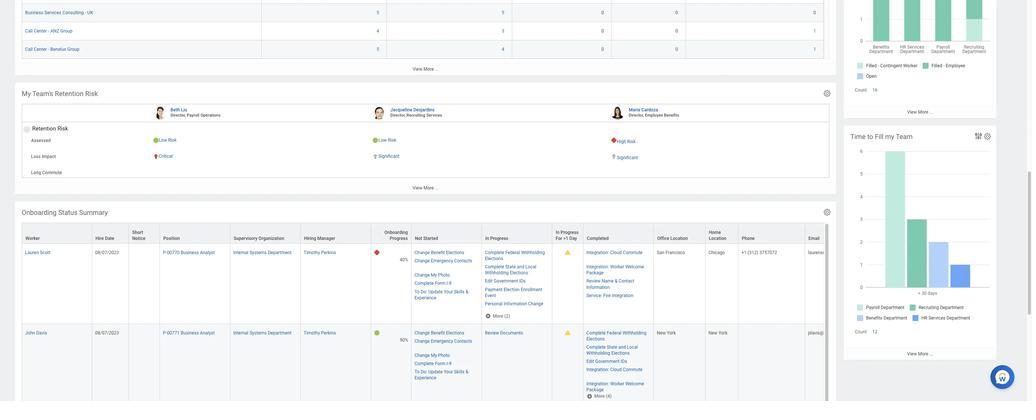 Task type: locate. For each thing, give the bounding box(es) containing it.
2 change my photo link from the top
[[415, 352, 450, 359]]

1 horizontal spatial federal
[[607, 331, 622, 336]]

2 p- from the top
[[163, 331, 167, 336]]

complete federal withholding elections
[[485, 251, 545, 262], [587, 331, 647, 342]]

my for p-00771 business analyst
[[431, 354, 437, 359]]

1 perkins from the top
[[321, 251, 336, 256]]

1 count from the top
[[855, 88, 867, 93]]

2 call from the top
[[25, 47, 33, 52]]

services up call center - anz group link
[[44, 10, 61, 15]]

1 vertical spatial your
[[444, 370, 453, 375]]

hiring manager
[[304, 236, 335, 242]]

0 vertical spatial emergency
[[431, 259, 453, 264]]

1 vertical spatial to do: update your skills & experience link
[[415, 369, 469, 381]]

payment election enrollment event
[[485, 288, 542, 299]]

1 change my photo link from the top
[[415, 272, 450, 278]]

director, down beth liu
[[171, 113, 186, 118]]

integration: worker welcome package up name
[[587, 265, 644, 276]]

1 vertical spatial do:
[[421, 370, 427, 375]]

1 vertical spatial federal
[[607, 331, 622, 336]]

1 horizontal spatial york
[[719, 331, 728, 336]]

1 vertical spatial complete state and local withholding elections
[[587, 345, 638, 357]]

progress inside in progress for >1 day
[[561, 230, 579, 236]]

4 row from the top
[[22, 40, 824, 59]]

edit government ids link for payment
[[485, 278, 526, 284]]

maria cardoza link
[[629, 106, 658, 113]]

1 vertical spatial business
[[181, 251, 199, 256]]

0 vertical spatial information
[[587, 285, 610, 291]]

and
[[517, 265, 524, 270], [619, 345, 626, 351]]

2 location from the left
[[709, 236, 727, 242]]

package
[[587, 271, 604, 276], [587, 388, 604, 393]]

commute
[[42, 170, 62, 176], [623, 251, 643, 256], [623, 368, 643, 373]]

edit government ids link up election on the bottom of page
[[485, 278, 526, 284]]

2 internal systems department from the top
[[233, 331, 292, 336]]

internal systems department for p-00770 business analyst
[[233, 251, 292, 256]]

welcome
[[626, 265, 644, 270], [626, 382, 644, 387]]

1 vertical spatial center
[[34, 47, 47, 52]]

0 vertical spatial business
[[25, 10, 43, 15]]

worker column header
[[22, 223, 92, 245]]

payroll
[[187, 113, 199, 118]]

low risk for 1st low risk 'link' from the right
[[379, 138, 396, 143]]

1 vertical spatial to
[[415, 370, 420, 375]]

group right benelux
[[67, 47, 79, 52]]

my team's retention risk element
[[15, 83, 836, 194]]

count for 16
[[855, 88, 867, 93]]

edit government ids up election on the bottom of page
[[485, 279, 526, 284]]

edit government ids link
[[485, 278, 526, 284], [587, 358, 627, 365]]

p-
[[163, 251, 167, 256], [163, 331, 167, 336]]

to for 90%
[[415, 370, 420, 375]]

1 horizontal spatial location
[[709, 236, 727, 242]]

1 vertical spatial 9
[[449, 362, 452, 367]]

in inside in progress for >1 day
[[556, 230, 560, 236]]

government for cloud
[[595, 360, 620, 365]]

2 your from the top
[[444, 370, 453, 375]]

2 york from the left
[[719, 331, 728, 336]]

1 director, from the left
[[171, 113, 186, 118]]

1 vertical spatial my
[[431, 273, 437, 278]]

in progress for >1 day column header
[[553, 223, 584, 245]]

photo for 40%
[[438, 273, 450, 278]]

to for 40%
[[415, 290, 420, 295]]

1 vertical spatial 1 button
[[814, 46, 817, 53]]

1 integration: cloud commute link from the top
[[587, 249, 643, 256]]

1 systems from the top
[[250, 251, 267, 256]]

0 vertical spatial p-
[[163, 251, 167, 256]]

0 horizontal spatial federal
[[505, 251, 520, 256]]

2 vertical spatial worker
[[610, 382, 625, 387]]

cell
[[22, 0, 262, 4], [262, 0, 387, 4], [387, 0, 512, 4], [512, 0, 612, 4], [612, 0, 686, 4], [686, 0, 824, 4], [129, 244, 160, 325], [129, 325, 160, 402], [739, 325, 805, 402]]

2 timothy perkins from the top
[[304, 331, 336, 336]]

2 i- from the top
[[447, 362, 449, 367]]

edit government ids up (4)
[[587, 360, 627, 365]]

complete for cloud complete state and local withholding elections link
[[587, 345, 606, 351]]

integration: worker welcome package link inside items selected list
[[587, 263, 644, 276]]

0 horizontal spatial 4
[[377, 29, 379, 34]]

integration: worker welcome package link up (4)
[[587, 381, 644, 393]]

commute inside my team's retention risk element
[[42, 170, 62, 176]]

2 change emergency contacts link from the top
[[415, 338, 472, 345]]

employee
[[645, 113, 663, 118]]

change emergency contacts for 40%
[[415, 259, 472, 264]]

ids for commute
[[621, 360, 627, 365]]

significant for the rightmost significant link
[[617, 155, 638, 161]]

analyst
[[200, 251, 215, 256], [200, 331, 215, 336]]

1 do: from the top
[[421, 290, 427, 295]]

low risk link up critical link
[[159, 136, 177, 143]]

1 change benefit elections from the top
[[415, 251, 464, 256]]

0 vertical spatial to do: update your skills & experience link
[[415, 288, 469, 301]]

internal systems department link for p-00770 business analyst
[[233, 249, 292, 256]]

1 08/07/2023 from the top
[[95, 251, 119, 256]]

1 timothy perkins from the top
[[304, 251, 336, 256]]

2 package from the top
[[587, 388, 604, 393]]

0 horizontal spatial onboarding
[[22, 209, 57, 217]]

1 for 3
[[814, 29, 816, 34]]

0 vertical spatial internal systems department link
[[233, 249, 292, 256]]

assessed
[[31, 138, 51, 144]]

worker inside popup button
[[25, 236, 40, 242]]

review
[[587, 279, 601, 284], [485, 331, 499, 336]]

completed column header
[[584, 223, 654, 245]]

ids for enrollment
[[519, 279, 526, 284]]

personal
[[485, 302, 503, 307]]

2 systems from the top
[[250, 331, 267, 336]]

to do: update your skills & experience for 40%
[[415, 290, 469, 301]]

1 vertical spatial department
[[268, 331, 292, 336]]

fire
[[603, 294, 611, 299]]

1 vertical spatial onboarding
[[385, 230, 408, 236]]

integration: worker welcome package link up name
[[587, 263, 644, 276]]

group right anz at the left of the page
[[60, 29, 72, 34]]

1 vertical spatial systems
[[250, 331, 267, 336]]

business right 00771
[[181, 331, 199, 336]]

internal systems department for p-00771 business analyst
[[233, 331, 292, 336]]

complete federal withholding elections link for election
[[485, 249, 545, 262]]

my inside my team's retention risk element
[[22, 90, 31, 98]]

time to fill my team element
[[844, 126, 997, 361]]

view inside time to fill my team element
[[907, 352, 917, 357]]

1 vertical spatial integration: cloud commute link
[[587, 366, 643, 373]]

lauren
[[25, 251, 39, 256]]

configure my team's retention risk image
[[823, 90, 832, 98]]

government
[[494, 279, 518, 284], [595, 360, 620, 365]]

contacts
[[454, 259, 472, 264], [454, 339, 472, 345]]

director, down maria
[[629, 113, 644, 118]]

san francisco
[[657, 251, 685, 256]]

review documents
[[485, 331, 523, 336]]

liu
[[181, 108, 187, 113]]

government up (4)
[[595, 360, 620, 365]]

0 horizontal spatial complete state and local withholding elections link
[[485, 263, 536, 276]]

1 vertical spatial state
[[607, 345, 617, 351]]

day
[[570, 236, 577, 242]]

onboarding inside popup button
[[385, 230, 408, 236]]

welcome for second 'integration: worker welcome package' link from the top of the onboarding status summary element
[[626, 382, 644, 387]]

systems for p-00770 business analyst
[[250, 251, 267, 256]]

2 vertical spatial my
[[431, 354, 437, 359]]

complete federal withholding elections for election
[[485, 251, 545, 262]]

2 complete form i-9 link from the top
[[415, 360, 452, 367]]

... inside headcount plan to pipeline element
[[435, 67, 439, 72]]

more (2)
[[493, 314, 510, 319]]

2 count from the top
[[855, 330, 867, 335]]

1 vertical spatial and
[[619, 345, 626, 351]]

2 timothy perkins link from the top
[[304, 330, 336, 336]]

2 08/07/2023 from the top
[[95, 331, 119, 336]]

1 vertical spatial change my photo
[[415, 354, 450, 359]]

call center - anz group
[[25, 29, 72, 34]]

change emergency contacts link
[[415, 257, 472, 264], [415, 338, 472, 345]]

location down home
[[709, 236, 727, 242]]

1 internal from the top
[[233, 251, 248, 256]]

configure time to fill my team image
[[984, 133, 992, 141]]

edit government ids link up (4)
[[587, 358, 627, 365]]

0 vertical spatial internal systems department
[[233, 251, 292, 256]]

2 change my photo from the top
[[415, 354, 450, 359]]

6 row from the top
[[22, 244, 876, 325]]

2 analyst from the top
[[200, 331, 215, 336]]

1 vertical spatial commute
[[623, 251, 643, 256]]

view more ... inside my team's retention risk element
[[413, 186, 439, 191]]

my
[[22, 90, 31, 98], [431, 273, 437, 278], [431, 354, 437, 359]]

2 1 from the top
[[814, 47, 816, 52]]

2 integration: worker welcome package link from the top
[[587, 381, 644, 393]]

0 horizontal spatial edit government ids
[[485, 279, 526, 284]]

08/07/2023 for p-00771 business analyst
[[95, 331, 119, 336]]

integration: cloud commute down completed column header
[[587, 251, 643, 256]]

2 do: from the top
[[421, 370, 427, 375]]

emergency for 40%
[[431, 259, 453, 264]]

center
[[34, 29, 47, 34], [34, 47, 47, 52]]

1 horizontal spatial complete state and local withholding elections
[[587, 345, 638, 357]]

integration: worker welcome package
[[587, 265, 644, 276], [587, 382, 644, 393]]

headcount & open positions element
[[844, 0, 997, 119]]

experience for 90%
[[415, 376, 437, 381]]

1 vertical spatial internal systems department
[[233, 331, 292, 336]]

business
[[25, 10, 43, 15], [181, 251, 199, 256], [181, 331, 199, 336]]

1 vertical spatial package
[[587, 388, 604, 393]]

edit up 'more (4)' 'dropdown button' at the bottom
[[587, 360, 594, 365]]

1 horizontal spatial state
[[607, 345, 617, 351]]

recruiting
[[407, 113, 425, 118]]

1 button for 3
[[814, 28, 817, 34]]

count for 12
[[855, 330, 867, 335]]

progress inside onboarding progress
[[390, 236, 408, 242]]

... inside the headcount & open positions element
[[930, 110, 933, 115]]

worker up (4)
[[610, 382, 625, 387]]

low risk up critical link
[[159, 138, 177, 143]]

phone column header
[[739, 223, 805, 245]]

government for election
[[494, 279, 518, 284]]

timothy perkins link
[[304, 249, 336, 256], [304, 330, 336, 336]]

1 horizontal spatial edit government ids link
[[587, 358, 627, 365]]

more inside 'dropdown button'
[[594, 395, 605, 400]]

supervisory organization column header
[[230, 223, 301, 245]]

location inside column header
[[709, 236, 727, 242]]

& inside review name & contact information
[[615, 279, 618, 284]]

view inside headcount plan to pipeline element
[[413, 67, 423, 72]]

progress
[[561, 230, 579, 236], [390, 236, 408, 242], [490, 236, 508, 242]]

count inside time to fill my team element
[[855, 330, 867, 335]]

1 photo from the top
[[438, 273, 450, 278]]

1 vertical spatial complete form i-9
[[415, 362, 452, 367]]

1 change emergency contacts link from the top
[[415, 257, 472, 264]]

1 internal systems department from the top
[[233, 251, 292, 256]]

low risk down jacqueline
[[379, 138, 396, 143]]

phone
[[742, 236, 755, 242]]

1 9 from the top
[[449, 281, 452, 287]]

i- for 90%
[[447, 362, 449, 367]]

cloud inside items selected list
[[610, 251, 622, 256]]

0 vertical spatial 9
[[449, 281, 452, 287]]

1 cloud from the top
[[610, 251, 622, 256]]

1 vertical spatial edit
[[587, 360, 594, 365]]

center left benelux
[[34, 47, 47, 52]]

0 horizontal spatial location
[[671, 236, 688, 242]]

call for call center - benelux group
[[25, 47, 33, 52]]

3
[[502, 29, 504, 34]]

hire date column header
[[92, 223, 129, 245]]

complete form i-9 for 40%
[[415, 281, 452, 287]]

complete state and local withholding elections link for cloud
[[587, 344, 638, 357]]

08/07/2023 for p-00770 business analyst
[[95, 251, 119, 256]]

business up call center - anz group link
[[25, 10, 43, 15]]

integration:
[[587, 251, 609, 256], [587, 265, 609, 270], [587, 368, 609, 373], [587, 382, 609, 387]]

retention right team's
[[55, 90, 84, 98]]

2 timothy from the top
[[304, 331, 320, 336]]

analyst down "position" column header
[[200, 251, 215, 256]]

- for anz
[[48, 29, 49, 34]]

2 department from the top
[[268, 331, 292, 336]]

1 horizontal spatial review
[[587, 279, 601, 284]]

0 vertical spatial 4
[[377, 29, 379, 34]]

0 horizontal spatial ids
[[519, 279, 526, 284]]

business for p-00770 business analyst
[[181, 251, 199, 256]]

package up name
[[587, 271, 604, 276]]

2 to do: update your skills & experience from the top
[[415, 370, 469, 381]]

1 vertical spatial skills
[[454, 370, 465, 375]]

timothy perkins for 90%
[[304, 331, 336, 336]]

3 row from the top
[[22, 22, 824, 40]]

onboarding status summary element
[[15, 202, 876, 402]]

location up francisco
[[671, 236, 688, 242]]

1 vertical spatial integration: cloud commute
[[587, 368, 643, 373]]

2 director, from the left
[[390, 113, 406, 118]]

more inside headcount plan to pipeline element
[[424, 67, 434, 72]]

0 vertical spatial edit government ids link
[[485, 278, 526, 284]]

update for 40%
[[429, 290, 443, 295]]

time
[[851, 133, 866, 141]]

2 contacts from the top
[[454, 339, 472, 345]]

1 vertical spatial 4 button
[[502, 46, 506, 53]]

- left benelux
[[48, 47, 49, 52]]

review documents link
[[485, 330, 523, 336]]

2 emergency from the top
[[431, 339, 453, 345]]

call down call center - anz group
[[25, 47, 33, 52]]

1 1 from the top
[[814, 29, 816, 34]]

0 vertical spatial i-
[[447, 281, 449, 287]]

0 vertical spatial edit government ids
[[485, 279, 526, 284]]

hiring manager button
[[301, 224, 371, 244]]

0 vertical spatial local
[[526, 265, 536, 270]]

onboarding status summary
[[22, 209, 108, 217]]

2 skills from the top
[[454, 370, 465, 375]]

2 update from the top
[[429, 370, 443, 375]]

skills for 90%
[[454, 370, 465, 375]]

package up 'more (4)' 'dropdown button' at the bottom
[[587, 388, 604, 393]]

1 internal systems department link from the top
[[233, 249, 292, 256]]

1 vertical spatial review
[[485, 331, 499, 336]]

integration: cloud commute up (4)
[[587, 368, 643, 373]]

9
[[449, 281, 452, 287], [449, 362, 452, 367]]

and for commute
[[619, 345, 626, 351]]

items selected list
[[415, 249, 479, 301], [485, 249, 549, 313], [587, 249, 651, 299], [415, 330, 479, 382], [587, 330, 651, 394]]

2 internal from the top
[[233, 331, 248, 336]]

1 vertical spatial worker
[[610, 265, 625, 270]]

internal for p-00771 business analyst
[[233, 331, 248, 336]]

integration: worker welcome package up (4)
[[587, 382, 644, 393]]

2 perkins from the top
[[321, 331, 336, 336]]

edit government ids for payment
[[485, 279, 526, 284]]

personal information change
[[485, 302, 544, 307]]

your for 90%
[[444, 370, 453, 375]]

change emergency contacts for 90%
[[415, 339, 472, 345]]

0 vertical spatial update
[[429, 290, 443, 295]]

1 change emergency contacts from the top
[[415, 259, 472, 264]]

worker up contact
[[610, 265, 625, 270]]

director, down jacqueline
[[390, 113, 406, 118]]

0 vertical spatial package
[[587, 271, 604, 276]]

review name & contact information link
[[587, 278, 635, 291]]

review left name
[[587, 279, 601, 284]]

1 vertical spatial change benefit elections
[[415, 331, 464, 336]]

government up election on the bottom of page
[[494, 279, 518, 284]]

0 vertical spatial center
[[34, 29, 47, 34]]

cloud down completed column header
[[610, 251, 622, 256]]

retention risk
[[32, 126, 68, 132]]

cloud for first integration: cloud commute link from the bottom of the onboarding status summary element
[[610, 368, 622, 373]]

risk for 1st low risk 'link' from the right
[[388, 138, 396, 143]]

onboarding up worker popup button
[[22, 209, 57, 217]]

2 cloud from the top
[[610, 368, 622, 373]]

1 vertical spatial change emergency contacts
[[415, 339, 472, 345]]

change my photo link
[[415, 272, 450, 278], [415, 352, 450, 359]]

worker up lauren
[[25, 236, 40, 242]]

row containing call center - anz group
[[22, 22, 824, 40]]

2 to do: update your skills & experience link from the top
[[415, 369, 469, 381]]

2 new from the left
[[709, 331, 718, 336]]

review inside review name & contact information
[[587, 279, 601, 284]]

business right 00770
[[181, 251, 199, 256]]

1 vertical spatial complete federal withholding elections link
[[587, 330, 647, 342]]

emergency
[[431, 259, 453, 264], [431, 339, 453, 345]]

call center - benelux group
[[25, 47, 79, 52]]

change my photo link for 40%
[[415, 272, 450, 278]]

more (4)
[[594, 395, 612, 400]]

1 timothy from the top
[[304, 251, 320, 256]]

1 complete form i-9 link from the top
[[415, 280, 452, 287]]

1 vertical spatial to do: update your skills & experience
[[415, 370, 469, 381]]

0 horizontal spatial york
[[667, 331, 676, 336]]

more inside the headcount & open positions element
[[918, 110, 929, 115]]

1 vertical spatial analyst
[[200, 331, 215, 336]]

form for 90%
[[435, 362, 446, 367]]

risk for second low risk 'link' from the right
[[168, 138, 177, 143]]

0 horizontal spatial complete federal withholding elections link
[[485, 249, 545, 262]]

onboarding
[[22, 209, 57, 217], [385, 230, 408, 236]]

email
[[809, 236, 820, 242]]

1 welcome from the top
[[626, 265, 644, 270]]

row containing john davis
[[22, 325, 876, 402]]

0 horizontal spatial review
[[485, 331, 499, 336]]

2 internal systems department link from the top
[[233, 330, 292, 336]]

benefits
[[664, 113, 679, 118]]

2 complete form i-9 from the top
[[415, 362, 452, 367]]

director, recruiting services
[[390, 113, 442, 118]]

integration: worker welcome package link
[[587, 263, 644, 276], [587, 381, 644, 393]]

change emergency contacts link for 40%
[[415, 257, 472, 264]]

2 to from the top
[[415, 370, 420, 375]]

center for anz
[[34, 29, 47, 34]]

onboarding up 40%
[[385, 230, 408, 236]]

0 vertical spatial integration: worker welcome package
[[587, 265, 644, 276]]

count left 16
[[855, 88, 867, 93]]

onboarding progress
[[385, 230, 408, 242]]

center left anz at the left of the page
[[34, 29, 47, 34]]

00770
[[167, 251, 180, 256]]

low risk link down jacqueline
[[379, 136, 396, 143]]

1 complete form i-9 from the top
[[415, 281, 452, 287]]

1 horizontal spatial low risk link
[[379, 136, 396, 143]]

information up service:
[[587, 285, 610, 291]]

benefit
[[431, 251, 445, 256], [431, 331, 445, 336]]

0 vertical spatial department
[[268, 251, 292, 256]]

cloud up (4)
[[610, 368, 622, 373]]

contacts for 40%
[[454, 259, 472, 264]]

beth
[[171, 108, 180, 113]]

1 vertical spatial change emergency contacts link
[[415, 338, 472, 345]]

1 low from the left
[[159, 138, 167, 143]]

0 vertical spatial form
[[435, 281, 446, 287]]

0 horizontal spatial services
[[44, 10, 61, 15]]

0 horizontal spatial state
[[505, 265, 516, 270]]

1 vertical spatial form
[[435, 362, 446, 367]]

integration: cloud commute link down completed column header
[[587, 249, 643, 256]]

welcome for 'integration: worker welcome package' link in items selected list
[[626, 265, 644, 270]]

0 horizontal spatial 4 button
[[377, 28, 380, 34]]

1 vertical spatial edit government ids link
[[587, 358, 627, 365]]

4 button
[[377, 28, 380, 34], [502, 46, 506, 53]]

7 row from the top
[[22, 325, 876, 402]]

location inside "column header"
[[671, 236, 688, 242]]

position column header
[[160, 223, 230, 245]]

1 1 button from the top
[[814, 28, 817, 34]]

services down desjardins
[[426, 113, 442, 118]]

1 low risk from the left
[[159, 138, 177, 143]]

1 to do: update your skills & experience link from the top
[[415, 288, 469, 301]]

1 vertical spatial information
[[504, 302, 527, 307]]

1 form from the top
[[435, 281, 446, 287]]

information
[[587, 285, 610, 291], [504, 302, 527, 307]]

significant link
[[379, 152, 400, 159], [617, 154, 638, 161]]

1 p- from the top
[[163, 251, 167, 256]]

row
[[22, 0, 824, 4], [22, 4, 824, 22], [22, 22, 824, 40], [22, 40, 824, 59], [22, 223, 876, 245], [22, 244, 876, 325], [22, 325, 876, 402]]

0 vertical spatial group
[[60, 29, 72, 34]]

2 experience from the top
[[415, 376, 437, 381]]

count inside the headcount & open positions element
[[855, 88, 867, 93]]

retention
[[55, 90, 84, 98], [32, 126, 56, 132]]

- left anz at the left of the page
[[48, 29, 49, 34]]

5 for 5
[[377, 10, 379, 15]]

0 vertical spatial ids
[[519, 279, 526, 284]]

3 director, from the left
[[629, 113, 644, 118]]

short notice column header
[[129, 223, 160, 245]]

0 vertical spatial systems
[[250, 251, 267, 256]]

1 change my photo from the top
[[415, 273, 450, 278]]

... inside time to fill my team element
[[930, 352, 933, 357]]

- left uk
[[85, 10, 86, 15]]

new
[[657, 331, 666, 336], [709, 331, 718, 336]]

analyst right 00771
[[200, 331, 215, 336]]

1 horizontal spatial new
[[709, 331, 718, 336]]

0 vertical spatial change my photo link
[[415, 272, 450, 278]]

complete form i-9 link
[[415, 280, 452, 287], [415, 360, 452, 367]]

0 horizontal spatial new york
[[657, 331, 676, 336]]

in progress column header
[[482, 223, 553, 245]]

review down more (2) dropdown button
[[485, 331, 499, 336]]

0 vertical spatial timothy
[[304, 251, 320, 256]]

1 update from the top
[[429, 290, 443, 295]]

1 to from the top
[[415, 290, 420, 295]]

1 horizontal spatial in
[[556, 230, 560, 236]]

in progress
[[485, 236, 508, 242]]

lauren scott
[[25, 251, 50, 256]]

federal for cloud
[[607, 331, 622, 336]]

2 row from the top
[[22, 4, 824, 22]]

1 vertical spatial timothy
[[304, 331, 320, 336]]

department for p-00770 business analyst
[[268, 251, 292, 256]]

2 change benefit elections from the top
[[415, 331, 464, 336]]

1 your from the top
[[444, 290, 453, 295]]

complete federal withholding elections link
[[485, 249, 545, 262], [587, 330, 647, 342]]

more (2) button
[[485, 313, 511, 320]]

1 i- from the top
[[447, 281, 449, 287]]

-
[[85, 10, 86, 15], [48, 29, 49, 34], [48, 47, 49, 52]]

1 horizontal spatial local
[[627, 345, 638, 351]]

1 skills from the top
[[454, 290, 465, 295]]

your for 40%
[[444, 290, 453, 295]]

internal systems department link for p-00771 business analyst
[[233, 330, 292, 336]]

skills
[[454, 290, 465, 295], [454, 370, 465, 375]]

1 horizontal spatial ids
[[621, 360, 627, 365]]

internal systems department link
[[233, 249, 292, 256], [233, 330, 292, 336]]

row containing short notice
[[22, 223, 876, 245]]

group for call center - anz group
[[60, 29, 72, 34]]

maria
[[629, 108, 641, 113]]

emergency for 90%
[[431, 339, 453, 345]]

integration: cloud commute link up (4)
[[587, 366, 643, 373]]

timothy perkins link for 40%
[[304, 249, 336, 256]]

change benefit elections link
[[415, 249, 464, 256], [415, 330, 464, 336]]

1 vertical spatial &
[[466, 290, 469, 295]]

row containing business services consulting - uk
[[22, 4, 824, 22]]

2 low risk from the left
[[379, 138, 396, 143]]

complete state and local withholding elections link for election
[[485, 263, 536, 276]]

0 vertical spatial change benefit elections
[[415, 251, 464, 256]]

0 vertical spatial integration: worker welcome package link
[[587, 263, 644, 276]]

count left 12
[[855, 330, 867, 335]]

edit up payment
[[485, 279, 493, 284]]

information down payment election enrollment event
[[504, 302, 527, 307]]

1 integration: worker welcome package link from the top
[[587, 263, 644, 276]]

5 button for 4
[[377, 46, 380, 53]]

timothy perkins for 40%
[[304, 251, 336, 256]]

1 button
[[814, 28, 817, 34], [814, 46, 817, 53]]

change my photo link for 90%
[[415, 352, 450, 359]]

0 vertical spatial timothy perkins
[[304, 251, 336, 256]]

complete for complete state and local withholding elections link related to election
[[485, 265, 504, 270]]

& for new
[[466, 370, 469, 375]]

call left anz at the left of the page
[[25, 29, 33, 34]]

progress for in progress for >1 day
[[561, 230, 579, 236]]

0 button
[[602, 10, 605, 16], [676, 10, 679, 16], [814, 10, 817, 16], [602, 28, 605, 34], [676, 28, 679, 34], [602, 46, 605, 53], [676, 46, 679, 53]]

0 vertical spatial cloud
[[610, 251, 622, 256]]

notice
[[132, 236, 145, 242]]

to
[[868, 133, 874, 141]]

1 vertical spatial internal
[[233, 331, 248, 336]]

1 timothy perkins link from the top
[[304, 249, 336, 256]]

2 vertical spatial &
[[466, 370, 469, 375]]

to do: update your skills & experience link for 90%
[[415, 369, 469, 381]]

retention up assessed
[[32, 126, 56, 132]]

0 vertical spatial government
[[494, 279, 518, 284]]

welcome inside items selected list
[[626, 265, 644, 270]]



Task type: vqa. For each thing, say whether or not it's contained in the screenshot.


Task type: describe. For each thing, give the bounding box(es) containing it.
internal for p-00770 business analyst
[[233, 251, 248, 256]]

1 change benefit elections link from the top
[[415, 249, 464, 256]]

1 horizontal spatial significant link
[[617, 154, 638, 161]]

onboarding for status
[[22, 209, 57, 217]]

loss
[[31, 154, 41, 160]]

state for cloud
[[607, 345, 617, 351]]

service:
[[587, 294, 602, 299]]

hiring
[[304, 236, 316, 242]]

experience for 40%
[[415, 296, 437, 301]]

service: fire integration
[[587, 294, 634, 299]]

state for election
[[505, 265, 516, 270]]

view inside the headcount & open positions element
[[907, 110, 917, 115]]

timothy for 90%
[[304, 331, 320, 336]]

& for san
[[466, 290, 469, 295]]

completed
[[587, 236, 609, 242]]

hiring manager column header
[[301, 223, 371, 245]]

collapse image
[[24, 126, 28, 135]]

john davis link
[[25, 330, 47, 336]]

summary
[[79, 209, 108, 217]]

1 low risk link from the left
[[159, 136, 177, 143]]

my for p-00770 business analyst
[[431, 273, 437, 278]]

beth liu link
[[171, 106, 187, 113]]

p-00770 business analyst
[[163, 251, 215, 256]]

review for review documents
[[485, 331, 499, 336]]

phone button
[[739, 224, 805, 244]]

3757072
[[760, 251, 777, 256]]

integration
[[612, 294, 634, 299]]

2 benefit from the top
[[431, 331, 445, 336]]

in for in progress
[[485, 236, 489, 242]]

my
[[885, 133, 895, 141]]

low for second low risk 'link' from the right
[[159, 138, 167, 143]]

row containing lauren scott
[[22, 244, 876, 325]]

0 vertical spatial retention
[[55, 90, 84, 98]]

40%
[[400, 258, 408, 263]]

services inside row
[[44, 10, 61, 15]]

loss impact
[[31, 154, 56, 160]]

location for home
[[709, 236, 727, 242]]

more inside time to fill my team element
[[918, 352, 929, 357]]

1 horizontal spatial 4
[[502, 47, 504, 52]]

row containing call center - benelux group
[[22, 40, 824, 59]]

skills for 40%
[[454, 290, 465, 295]]

perkins for 90%
[[321, 331, 336, 336]]

email button
[[805, 224, 875, 244]]

16
[[873, 88, 878, 93]]

view more ... inside time to fill my team element
[[907, 352, 933, 357]]

0 horizontal spatial significant link
[[379, 152, 400, 159]]

1 package from the top
[[587, 271, 604, 276]]

i- for 40%
[[447, 281, 449, 287]]

not started
[[415, 236, 438, 242]]

headcount plan to pipeline element
[[15, 0, 836, 75]]

1 button for 4
[[814, 46, 817, 53]]

+1
[[742, 251, 747, 256]]

more inside dropdown button
[[493, 314, 503, 319]]

director, for maria
[[629, 113, 644, 118]]

time to fill my team
[[851, 133, 913, 141]]

worker button
[[22, 224, 92, 244]]

fill
[[875, 133, 884, 141]]

complete form i-9 for 90%
[[415, 362, 452, 367]]

call center - benelux group link
[[25, 45, 79, 52]]

analyst for p-00770 business analyst
[[200, 251, 215, 256]]

significant for left significant link
[[379, 154, 400, 159]]

in progress for >1 day button
[[553, 224, 583, 244]]

p-00771 business analyst link
[[163, 330, 215, 336]]

2 integration: from the top
[[587, 265, 609, 270]]

critical
[[159, 154, 173, 159]]

more (4) button
[[587, 394, 613, 400]]

home location
[[709, 230, 727, 242]]

local for commute
[[627, 345, 638, 351]]

position
[[163, 236, 180, 242]]

status
[[58, 209, 77, 217]]

long commute
[[31, 170, 62, 176]]

1 new york from the left
[[657, 331, 676, 336]]

service: fire integration link
[[587, 292, 634, 299]]

1 york from the left
[[667, 331, 676, 336]]

onboarding progress column header
[[371, 223, 412, 245]]

onboarding for progress
[[385, 230, 408, 236]]

1 integration: cloud commute from the top
[[587, 251, 643, 256]]

systems for p-00771 business analyst
[[250, 331, 267, 336]]

1 horizontal spatial 4 button
[[502, 46, 506, 53]]

p- for 00770
[[163, 251, 167, 256]]

laurenscott@gmail.com
[[808, 251, 856, 256]]

integration: cloud commute link inside items selected list
[[587, 249, 643, 256]]

complete for 40%'s complete form i-9 link
[[415, 281, 434, 287]]

3 button
[[502, 28, 506, 34]]

items selected list containing integration: cloud commute
[[587, 249, 651, 299]]

(2)
[[505, 314, 510, 319]]

low for 1st low risk 'link' from the right
[[379, 138, 387, 143]]

home location button
[[706, 224, 738, 244]]

supervisory organization
[[234, 236, 284, 242]]

complete federal withholding elections link for cloud
[[587, 330, 647, 342]]

0 vertical spatial -
[[85, 10, 86, 15]]

position button
[[160, 224, 230, 244]]

change emergency contacts link for 90%
[[415, 338, 472, 345]]

1 integration: from the top
[[587, 251, 609, 256]]

business inside headcount plan to pipeline element
[[25, 10, 43, 15]]

analyst for p-00771 business analyst
[[200, 331, 215, 336]]

edit for integration: cloud commute
[[587, 360, 594, 365]]

call for call center - anz group
[[25, 29, 33, 34]]

timothy for 40%
[[304, 251, 320, 256]]

to do: update your skills & experience link for 40%
[[415, 288, 469, 301]]

supervisory
[[234, 236, 258, 242]]

1 row from the top
[[22, 0, 824, 4]]

supervisory organization button
[[230, 224, 300, 244]]

consulting
[[62, 10, 84, 15]]

election
[[504, 288, 520, 293]]

office location column header
[[654, 223, 706, 245]]

configure onboarding status summary image
[[823, 209, 832, 217]]

view more ... inside the headcount & open positions element
[[907, 110, 933, 115]]

director, payroll operations
[[171, 113, 221, 118]]

john davis
[[25, 331, 47, 336]]

9 for 90%
[[449, 362, 452, 367]]

progress for onboarding progress
[[390, 236, 408, 242]]

complete form i-9 link for 40%
[[415, 280, 452, 287]]

chicago
[[709, 251, 725, 256]]

2 integration: cloud commute link from the top
[[587, 366, 643, 373]]

2 integration: cloud commute from the top
[[587, 368, 643, 373]]

uk
[[87, 10, 93, 15]]

home location column header
[[706, 223, 739, 245]]

1 integration: worker welcome package from the top
[[587, 265, 644, 276]]

complete for complete federal withholding elections link associated with election
[[485, 251, 504, 256]]

- for benelux
[[48, 47, 49, 52]]

call center - anz group link
[[25, 27, 72, 34]]

change inside personal information change link
[[528, 302, 544, 307]]

critical link
[[159, 152, 173, 159]]

photo for 90%
[[438, 354, 450, 359]]

operations
[[201, 113, 221, 118]]

1 benefit from the top
[[431, 251, 445, 256]]

short notice button
[[129, 224, 160, 244]]

4 integration: from the top
[[587, 382, 609, 387]]

1 vertical spatial retention
[[32, 126, 56, 132]]

1 for 4
[[814, 47, 816, 52]]

5 button for 5
[[377, 10, 380, 16]]

director, employee benefits
[[629, 113, 679, 118]]

form for 40%
[[435, 281, 446, 287]]

in progress for >1 day
[[556, 230, 579, 242]]

complete for complete federal withholding elections link related to cloud
[[587, 331, 606, 336]]

review name & contact information
[[587, 279, 635, 291]]

department for p-00771 business analyst
[[268, 331, 292, 336]]

jdavis@workday.net
[[808, 331, 848, 336]]

high risk
[[617, 139, 636, 145]]

services inside my team's retention risk element
[[426, 113, 442, 118]]

hire
[[96, 236, 104, 242]]

more inside my team's retention risk element
[[424, 186, 434, 191]]

0 vertical spatial 4 button
[[377, 28, 380, 34]]

2 low risk link from the left
[[379, 136, 396, 143]]

p-00771 business analyst
[[163, 331, 215, 336]]

2 change benefit elections link from the top
[[415, 330, 464, 336]]

beth liu
[[171, 108, 187, 113]]

do: for 40%
[[421, 290, 427, 295]]

home
[[709, 230, 721, 236]]

commute inside items selected list
[[623, 251, 643, 256]]

edit government ids link for integration:
[[587, 358, 627, 365]]

(312)
[[748, 251, 759, 256]]

and for enrollment
[[517, 265, 524, 270]]

+1 (312) 3757072
[[742, 251, 777, 256]]

(4)
[[606, 395, 612, 400]]

group for call center - benelux group
[[67, 47, 79, 52]]

3 integration: from the top
[[587, 368, 609, 373]]

benelux
[[50, 47, 66, 52]]

complete state and local withholding elections for election
[[485, 265, 536, 276]]

2 vertical spatial commute
[[623, 368, 643, 373]]

completed button
[[584, 224, 654, 244]]

desjardins
[[414, 108, 435, 113]]

1 new from the left
[[657, 331, 666, 336]]

location for office
[[671, 236, 688, 242]]

configure and view chart data image
[[974, 132, 983, 141]]

2 integration: worker welcome package from the top
[[587, 382, 644, 393]]

risk for high risk link
[[627, 139, 636, 145]]

view inside my team's retention risk element
[[413, 186, 423, 191]]

name
[[602, 279, 614, 284]]

edit government ids for integration:
[[587, 360, 627, 365]]

for
[[556, 236, 562, 242]]

90%
[[400, 338, 408, 343]]

office location
[[657, 236, 688, 242]]

john
[[25, 331, 35, 336]]

16 button
[[873, 87, 879, 93]]

director, for jacqueline
[[390, 113, 406, 118]]

not started column header
[[412, 223, 482, 245]]

in for in progress for >1 day
[[556, 230, 560, 236]]

view more ... inside headcount plan to pipeline element
[[413, 67, 439, 72]]

contacts for 90%
[[454, 339, 472, 345]]

personal information change link
[[485, 300, 544, 307]]

information inside review name & contact information
[[587, 285, 610, 291]]

complete state and local withholding elections for cloud
[[587, 345, 638, 357]]

... inside my team's retention risk element
[[435, 186, 439, 191]]

timothy perkins link for 90%
[[304, 330, 336, 336]]

center for benelux
[[34, 47, 47, 52]]

cardoza
[[642, 108, 658, 113]]

office location button
[[654, 224, 705, 244]]

9 for 40%
[[449, 281, 452, 287]]

francisco
[[666, 251, 685, 256]]

edit for payment election enrollment event
[[485, 279, 493, 284]]

2 new york from the left
[[709, 331, 728, 336]]

organization
[[259, 236, 284, 242]]

p-00770 business analyst link
[[163, 249, 215, 256]]

12 button
[[873, 330, 879, 336]]

complete federal withholding elections for cloud
[[587, 331, 647, 342]]

manager
[[317, 236, 335, 242]]

jacqueline
[[390, 108, 412, 113]]

federal for election
[[505, 251, 520, 256]]

onboarding progress button
[[371, 224, 411, 244]]



